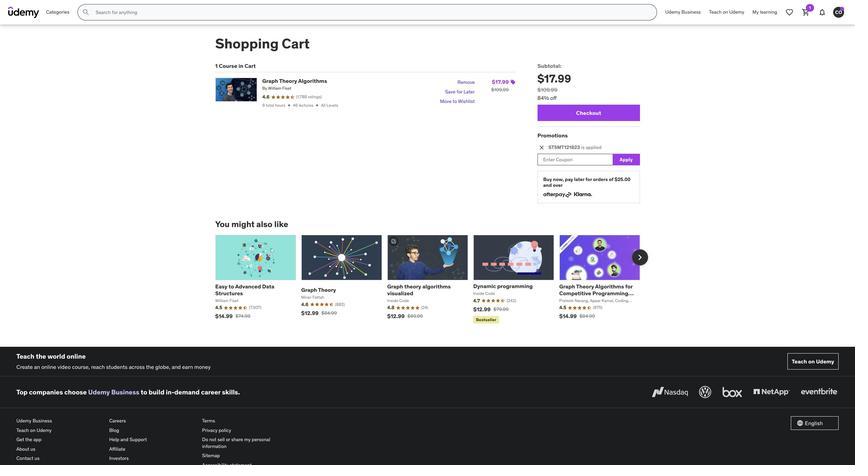 Task type: locate. For each thing, give the bounding box(es) containing it.
small image inside english button
[[797, 421, 804, 427]]

to inside remove save for later move to wishlist
[[453, 99, 457, 105]]

subtotal: $17.99 $109.99 84% off
[[538, 63, 572, 102]]

policy
[[219, 428, 231, 434]]

online up course,
[[67, 353, 86, 361]]

1 vertical spatial the
[[146, 364, 154, 371]]

2 horizontal spatial for
[[626, 284, 633, 290]]

wishlist image
[[786, 8, 794, 16]]

0 vertical spatial on
[[723, 9, 729, 15]]

on up eventbrite image
[[809, 359, 815, 365]]

careers
[[109, 418, 126, 425]]

1 vertical spatial algorithms
[[596, 284, 625, 290]]

to right the move
[[453, 99, 457, 105]]

(1,788 ratings)
[[296, 94, 322, 99]]

graph theory algorithms visualized link
[[388, 284, 451, 297]]

afterpay image
[[544, 193, 572, 198]]

1 vertical spatial online
[[41, 364, 56, 371]]

my learning
[[753, 9, 778, 15]]

(2022)
[[560, 297, 577, 304]]

the right get
[[25, 437, 32, 443]]

1 horizontal spatial for
[[586, 177, 592, 183]]

and inside teach the world online create an online video course, reach students across the globe, and earn money
[[172, 364, 181, 371]]

for inside buy now, pay later for orders of $25.00 and over
[[586, 177, 592, 183]]

algorithms inside graph theory algorithms by william fiset
[[298, 78, 327, 84]]

1 horizontal spatial 1
[[810, 5, 811, 10]]

0 horizontal spatial $17.99
[[492, 79, 509, 85]]

theory inside graph theory algorithms for competitive programming (2022)
[[577, 284, 594, 290]]

0 horizontal spatial for
[[457, 89, 463, 95]]

the inside udemy business teach on udemy get the app about us contact us
[[25, 437, 32, 443]]

1 vertical spatial teach on udemy link
[[788, 354, 839, 370]]

2 horizontal spatial and
[[544, 182, 552, 189]]

shopping cart with 1 item image
[[802, 8, 811, 16]]

to
[[453, 99, 457, 105], [229, 284, 234, 290], [141, 389, 147, 397]]

and left over
[[544, 182, 552, 189]]

st5mt121823 is applied
[[549, 145, 602, 151]]

graph
[[263, 78, 278, 84], [388, 284, 403, 290], [560, 284, 576, 290], [301, 287, 317, 294]]

box image
[[721, 385, 744, 400]]

1 horizontal spatial theory
[[318, 287, 336, 294]]

us
[[30, 447, 35, 453], [35, 456, 40, 462]]

us right contact
[[35, 456, 40, 462]]

is
[[582, 145, 585, 151]]

0 horizontal spatial on
[[30, 428, 35, 434]]

teach on udemy link
[[705, 4, 749, 20], [788, 354, 839, 370], [16, 427, 104, 436]]

teach on udemy left "my"
[[710, 9, 745, 15]]

graph for graph theory
[[301, 287, 317, 294]]

algorithms inside graph theory algorithms for competitive programming (2022)
[[596, 284, 625, 290]]

0 horizontal spatial cart
[[245, 63, 256, 69]]

graph inside graph theory algorithms visualized
[[388, 284, 403, 290]]

udemy image
[[8, 6, 39, 18]]

total
[[266, 103, 274, 108]]

0 vertical spatial for
[[457, 89, 463, 95]]

create
[[16, 364, 33, 371]]

1 vertical spatial on
[[809, 359, 815, 365]]

0 horizontal spatial to
[[141, 389, 147, 397]]

0 vertical spatial 1
[[810, 5, 811, 10]]

fiset
[[282, 86, 292, 91]]

2 horizontal spatial on
[[809, 359, 815, 365]]

1 horizontal spatial the
[[36, 353, 46, 361]]

1 vertical spatial small image
[[797, 421, 804, 427]]

1 inside 1 link
[[810, 5, 811, 10]]

0 vertical spatial algorithms
[[298, 78, 327, 84]]

orders
[[593, 177, 608, 183]]

applied
[[586, 145, 602, 151]]

might
[[232, 219, 255, 230]]

small image down promotions
[[538, 145, 545, 151]]

globe,
[[155, 364, 170, 371]]

1 vertical spatial business
[[111, 389, 139, 397]]

xxsmall image
[[287, 103, 292, 108]]

course
[[219, 63, 237, 69]]

0 vertical spatial and
[[544, 182, 552, 189]]

data
[[262, 284, 275, 290]]

1 vertical spatial teach on udemy
[[792, 359, 835, 365]]

0 vertical spatial teach on udemy
[[710, 9, 745, 15]]

app
[[33, 437, 42, 443]]

0 vertical spatial teach on udemy link
[[705, 4, 749, 20]]

graph theory link
[[301, 287, 336, 294]]

move
[[440, 99, 452, 105]]

0 horizontal spatial teach on udemy link
[[16, 427, 104, 436]]

online
[[67, 353, 86, 361], [41, 364, 56, 371]]

$17.99 down subtotal:
[[538, 72, 572, 86]]

2 vertical spatial on
[[30, 428, 35, 434]]

1 left notifications icon
[[810, 5, 811, 10]]

theory inside graph theory algorithms by william fiset
[[279, 78, 297, 84]]

save for later button
[[445, 88, 475, 97]]

reach
[[91, 364, 105, 371]]

$17.99 $109.99
[[492, 79, 509, 93]]

terms link
[[202, 417, 290, 427]]

2 horizontal spatial business
[[682, 9, 701, 15]]

1
[[810, 5, 811, 10], [215, 63, 218, 69]]

the left 'globe,' at the bottom of page
[[146, 364, 154, 371]]

small image
[[538, 145, 545, 151], [797, 421, 804, 427]]

nasdaq image
[[651, 385, 690, 400]]

get
[[16, 437, 24, 443]]

algorithms
[[423, 284, 451, 290]]

theory
[[279, 78, 297, 84], [577, 284, 594, 290], [318, 287, 336, 294]]

1 horizontal spatial to
[[229, 284, 234, 290]]

contact
[[16, 456, 33, 462]]

$109.99 right later
[[492, 87, 509, 93]]

students
[[106, 364, 128, 371]]

hours
[[275, 103, 286, 108]]

online right "an"
[[41, 364, 56, 371]]

to inside "easy to advanced data structures"
[[229, 284, 234, 290]]

english button
[[791, 417, 839, 431]]

teach on udemy
[[710, 9, 745, 15], [792, 359, 835, 365]]

$109.99
[[538, 86, 558, 93], [492, 87, 509, 93]]

1 horizontal spatial small image
[[797, 421, 804, 427]]

1 horizontal spatial on
[[723, 9, 729, 15]]

1 horizontal spatial $109.99
[[538, 86, 558, 93]]

$109.99 up '84%'
[[538, 86, 558, 93]]

the up "an"
[[36, 353, 46, 361]]

graph inside graph theory algorithms for competitive programming (2022)
[[560, 284, 576, 290]]

buy
[[544, 177, 552, 183]]

graph inside graph theory algorithms by william fiset
[[263, 78, 278, 84]]

0 horizontal spatial the
[[25, 437, 32, 443]]

theory for programming
[[577, 284, 594, 290]]

co link
[[831, 4, 847, 20]]

my
[[753, 9, 759, 15]]

graph for graph theory algorithms for competitive programming (2022)
[[560, 284, 576, 290]]

us right about
[[30, 447, 35, 453]]

2 horizontal spatial theory
[[577, 284, 594, 290]]

0 vertical spatial to
[[453, 99, 457, 105]]

my
[[244, 437, 251, 443]]

for
[[457, 89, 463, 95], [586, 177, 592, 183], [626, 284, 633, 290]]

you have alerts image
[[841, 7, 845, 11]]

2 horizontal spatial teach on udemy link
[[788, 354, 839, 370]]

1 horizontal spatial cart
[[282, 35, 310, 52]]

1 horizontal spatial teach on udemy link
[[705, 4, 749, 20]]

1 horizontal spatial and
[[172, 364, 181, 371]]

teach on udemy link left "my"
[[705, 4, 749, 20]]

netapp image
[[752, 385, 792, 400]]

you might also like
[[215, 219, 288, 230]]

teach inside teach the world online create an online video course, reach students across the globe, and earn money
[[16, 353, 34, 361]]

business for udemy business
[[682, 9, 701, 15]]

1,788 ratings element
[[296, 94, 322, 100]]

terms privacy policy do not sell or share my personal information sitemap
[[202, 418, 270, 460]]

do not sell or share my personal information button
[[202, 436, 290, 452]]

business inside udemy business teach on udemy get the app about us contact us
[[33, 418, 52, 425]]

Enter Coupon text field
[[538, 154, 613, 166]]

2 vertical spatial business
[[33, 418, 52, 425]]

0 horizontal spatial theory
[[279, 78, 297, 84]]

2 vertical spatial to
[[141, 389, 147, 397]]

0 vertical spatial udemy business link
[[662, 4, 705, 20]]

small image left english
[[797, 421, 804, 427]]

1 vertical spatial udemy business link
[[88, 389, 139, 397]]

and right help at the left of the page
[[120, 437, 128, 443]]

earn
[[182, 364, 193, 371]]

1 horizontal spatial algorithms
[[596, 284, 625, 290]]

notifications image
[[819, 8, 827, 16]]

2 horizontal spatial the
[[146, 364, 154, 371]]

0 horizontal spatial business
[[33, 418, 52, 425]]

about us link
[[16, 445, 104, 455]]

for inside remove save for later move to wishlist
[[457, 89, 463, 95]]

2 vertical spatial the
[[25, 437, 32, 443]]

all levels
[[321, 103, 338, 108]]

algorithms for graph theory algorithms by william fiset
[[298, 78, 327, 84]]

promotions
[[538, 132, 568, 139]]

teach on udemy link up about us link
[[16, 427, 104, 436]]

0 horizontal spatial algorithms
[[298, 78, 327, 84]]

teach on udemy up eventbrite image
[[792, 359, 835, 365]]

on left "my"
[[723, 9, 729, 15]]

1 left "course"
[[215, 63, 218, 69]]

1 horizontal spatial online
[[67, 353, 86, 361]]

0 horizontal spatial 1
[[215, 63, 218, 69]]

0 horizontal spatial online
[[41, 364, 56, 371]]

to left build
[[141, 389, 147, 397]]

1 vertical spatial for
[[586, 177, 592, 183]]

Search for anything text field
[[94, 6, 649, 18]]

1 vertical spatial to
[[229, 284, 234, 290]]

in-
[[166, 389, 174, 397]]

now,
[[553, 177, 564, 183]]

0 vertical spatial cart
[[282, 35, 310, 52]]

$17.99 left the coupon icon at the top right of page
[[492, 79, 509, 85]]

theory for fiset
[[279, 78, 297, 84]]

xxsmall image
[[315, 103, 320, 108]]

career
[[201, 389, 221, 397]]

subtotal:
[[538, 63, 562, 69]]

2 horizontal spatial to
[[453, 99, 457, 105]]

programming
[[498, 283, 533, 290]]

2 vertical spatial for
[[626, 284, 633, 290]]

to right easy
[[229, 284, 234, 290]]

1 link
[[798, 4, 815, 20]]

1 vertical spatial and
[[172, 364, 181, 371]]

privacy
[[202, 428, 218, 434]]

learning
[[760, 9, 778, 15]]

udemy business link
[[662, 4, 705, 20], [88, 389, 139, 397], [16, 417, 104, 427]]

2 vertical spatial and
[[120, 437, 128, 443]]

teach on udemy link up eventbrite image
[[788, 354, 839, 370]]

business for udemy business teach on udemy get the app about us contact us
[[33, 418, 52, 425]]

graph theory
[[301, 287, 336, 294]]

and left the 'earn' on the left bottom of page
[[172, 364, 181, 371]]

0 horizontal spatial and
[[120, 437, 128, 443]]

cart
[[282, 35, 310, 52], [245, 63, 256, 69]]

sitemap link
[[202, 452, 290, 461]]

2 vertical spatial teach on udemy link
[[16, 427, 104, 436]]

on up app
[[30, 428, 35, 434]]

0 horizontal spatial small image
[[538, 145, 545, 151]]

0 vertical spatial business
[[682, 9, 701, 15]]

1 vertical spatial 1
[[215, 63, 218, 69]]

coupon icon image
[[510, 80, 516, 85]]



Task type: vqa. For each thing, say whether or not it's contained in the screenshot.
quickly.
no



Task type: describe. For each thing, give the bounding box(es) containing it.
to for top companies choose udemy business to build in-demand career skills.
[[141, 389, 147, 397]]

or
[[226, 437, 230, 443]]

ratings)
[[308, 94, 322, 99]]

checkout
[[577, 110, 602, 116]]

share
[[231, 437, 243, 443]]

2 vertical spatial udemy business link
[[16, 417, 104, 427]]

1 course in cart
[[215, 63, 256, 69]]

and inside buy now, pay later for orders of $25.00 and over
[[544, 182, 552, 189]]

1 vertical spatial us
[[35, 456, 40, 462]]

4.6
[[263, 94, 270, 100]]

levels
[[327, 103, 338, 108]]

like
[[274, 219, 288, 230]]

categories button
[[42, 4, 74, 20]]

algorithms for graph theory algorithms for competitive programming (2022)
[[596, 284, 625, 290]]

checkout button
[[538, 105, 640, 121]]

graph theory algorithms for competitive programming (2022)
[[560, 284, 633, 304]]

1 for 1 course in cart
[[215, 63, 218, 69]]

dynamic
[[474, 283, 496, 290]]

course,
[[72, 364, 90, 371]]

personal
[[252, 437, 270, 443]]

demand
[[174, 389, 200, 397]]

companies
[[29, 389, 63, 397]]

programming
[[593, 290, 629, 297]]

remove
[[458, 79, 475, 86]]

not
[[209, 437, 216, 443]]

1 horizontal spatial business
[[111, 389, 139, 397]]

easy to advanced data structures link
[[215, 284, 275, 297]]

over
[[553, 182, 563, 189]]

teach inside udemy business teach on udemy get the app about us contact us
[[16, 428, 29, 434]]

off
[[551, 95, 557, 102]]

(1,788
[[296, 94, 307, 99]]

do
[[202, 437, 208, 443]]

build
[[149, 389, 165, 397]]

$109.99 inside subtotal: $17.99 $109.99 84% off
[[538, 86, 558, 93]]

klarna image
[[574, 191, 592, 198]]

graph theory algorithms link
[[263, 78, 327, 84]]

advanced
[[235, 284, 261, 290]]

theory
[[405, 284, 421, 290]]

choose
[[64, 389, 87, 397]]

carousel element
[[215, 235, 648, 325]]

1 for 1
[[810, 5, 811, 10]]

structures
[[215, 290, 243, 297]]

investors
[[109, 456, 129, 462]]

buy now, pay later for orders of $25.00 and over
[[544, 177, 631, 189]]

investors link
[[109, 455, 197, 464]]

0 vertical spatial small image
[[538, 145, 545, 151]]

wishlist
[[458, 99, 475, 105]]

categories
[[46, 9, 69, 15]]

visualized
[[388, 290, 414, 297]]

by
[[263, 86, 267, 91]]

save
[[445, 89, 456, 95]]

easy to advanced data structures
[[215, 284, 275, 297]]

eventbrite image
[[800, 385, 839, 400]]

9
[[263, 103, 265, 108]]

in
[[239, 63, 243, 69]]

for inside graph theory algorithms for competitive programming (2022)
[[626, 284, 633, 290]]

blog
[[109, 428, 119, 434]]

graph for graph theory algorithms by william fiset
[[263, 78, 278, 84]]

information
[[202, 444, 227, 450]]

affiliate link
[[109, 445, 197, 455]]

later
[[464, 89, 475, 95]]

46
[[293, 103, 298, 108]]

later
[[575, 177, 585, 183]]

remove button
[[458, 78, 475, 88]]

top companies choose udemy business to build in-demand career skills.
[[16, 389, 240, 397]]

$25.00
[[615, 177, 631, 183]]

william
[[268, 86, 281, 91]]

contact us link
[[16, 455, 104, 464]]

graph for graph theory algorithms visualized
[[388, 284, 403, 290]]

on for the right teach on udemy link
[[809, 359, 815, 365]]

move to wishlist button
[[440, 97, 475, 107]]

help and support link
[[109, 436, 197, 445]]

privacy policy link
[[202, 427, 290, 436]]

on inside udemy business teach on udemy get the app about us contact us
[[30, 428, 35, 434]]

an
[[34, 364, 40, 371]]

get the app link
[[16, 436, 104, 445]]

udemy business teach on udemy get the app about us contact us
[[16, 418, 52, 462]]

careers link
[[109, 417, 197, 427]]

0 horizontal spatial teach on udemy
[[710, 9, 745, 15]]

1 horizontal spatial $17.99
[[538, 72, 572, 86]]

shopping
[[215, 35, 279, 52]]

1 horizontal spatial teach on udemy
[[792, 359, 835, 365]]

of
[[609, 177, 614, 183]]

0 vertical spatial the
[[36, 353, 46, 361]]

udemy business
[[666, 9, 701, 15]]

volkswagen image
[[698, 385, 713, 400]]

english
[[805, 420, 823, 427]]

lectures
[[299, 103, 314, 108]]

on for top teach on udemy link
[[723, 9, 729, 15]]

also
[[257, 219, 273, 230]]

to for remove save for later move to wishlist
[[453, 99, 457, 105]]

84%
[[538, 95, 549, 102]]

1 vertical spatial cart
[[245, 63, 256, 69]]

0 horizontal spatial $109.99
[[492, 87, 509, 93]]

apply
[[620, 157, 633, 163]]

next image
[[635, 252, 646, 263]]

sell
[[218, 437, 225, 443]]

my learning link
[[749, 4, 782, 20]]

0 vertical spatial online
[[67, 353, 86, 361]]

9 total hours
[[263, 103, 286, 108]]

0 vertical spatial us
[[30, 447, 35, 453]]

submit search image
[[82, 8, 90, 16]]

remove save for later move to wishlist
[[440, 79, 475, 105]]

money
[[194, 364, 211, 371]]

$17.99 inside the "$17.99 $109.99"
[[492, 79, 509, 85]]

video
[[58, 364, 71, 371]]

graph theory algorithms for competitive programming (2022) link
[[560, 284, 634, 304]]

across
[[129, 364, 145, 371]]

and inside careers blog help and support affiliate investors
[[120, 437, 128, 443]]

teach the world online create an online video course, reach students across the globe, and earn money
[[16, 353, 211, 371]]

st5mt121823
[[549, 145, 580, 151]]



